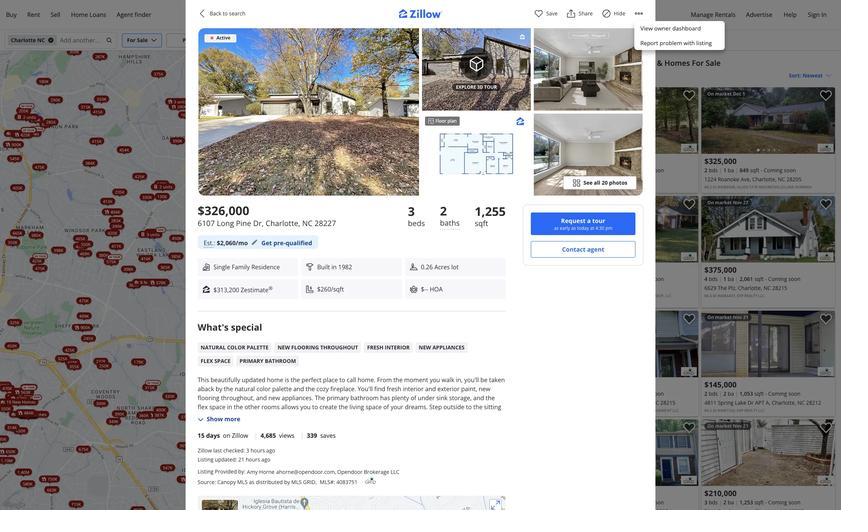 Task type: describe. For each thing, give the bounding box(es) containing it.
547k
[[163, 465, 173, 471]]

expand image
[[490, 500, 502, 511]]

mls inside 1224 roanoke ave, charlotte, nc 28205 mls id #4086568, allen tate mooresville/lake norman
[[705, 185, 712, 190]]

2 up the spring
[[724, 391, 727, 398]]

1 vertical spatial 398k
[[124, 266, 133, 272]]

1 horizontal spatial 525k link
[[294, 171, 309, 178]]

497k link
[[18, 413, 39, 419]]

1 vertical spatial ago
[[262, 456, 271, 464]]

nov down '#4087330,'
[[733, 423, 742, 430]]

250k for the rightmost 250k link
[[202, 204, 212, 210]]

2 horizontal spatial 8
[[338, 66, 341, 71]]

1 horizontal spatial of
[[411, 395, 417, 403]]

389k
[[207, 145, 217, 151]]

650k link
[[0, 449, 18, 455]]

and up appliances.
[[294, 385, 304, 394]]

21 for $210,000
[[744, 423, 749, 430]]

1 horizontal spatial 175k link
[[533, 65, 548, 72]]

6629 the plz, charlotte, nc 28215 mls id #4084447, exp realty llc
[[705, 285, 788, 299]]

sqft for 1,255
[[475, 218, 488, 229]]

1 vertical spatial 180k link
[[270, 334, 288, 344]]

in right area in the left bottom of the page
[[212, 413, 217, 421]]

zillow logo image
[[391, 9, 451, 22]]

2 up the 4811
[[705, 391, 708, 398]]

1 horizontal spatial 340k link
[[254, 373, 269, 380]]

the down the primary
[[339, 404, 348, 412]]

on for $325,000
[[708, 91, 714, 97]]

1 vertical spatial ,
[[316, 479, 317, 486]]

3d inside 3d tour 350k
[[363, 100, 367, 104]]

relax
[[319, 413, 333, 421]]

to down storage,
[[466, 404, 472, 412]]

rent link
[[22, 6, 45, 24]]

404k
[[111, 209, 120, 215]]

0 horizontal spatial 340k
[[144, 412, 153, 418]]

1 horizontal spatial 350k link
[[75, 324, 90, 331]]

as for mls
[[249, 479, 255, 486]]

0 vertical spatial 390k link
[[169, 103, 190, 110]]

qualified
[[286, 239, 312, 247]]

space up show more button
[[209, 404, 226, 412]]

hammer image
[[306, 263, 314, 272]]

manage rentals
[[691, 11, 736, 19]]

1 vertical spatial by
[[284, 479, 290, 486]]

in down outside
[[455, 413, 460, 421]]

385k right 5
[[334, 350, 343, 356]]

1 vertical spatial 340k
[[257, 374, 266, 380]]

315k inside 3d tour 315k
[[145, 385, 155, 390]]

0 vertical spatial 415k
[[93, 109, 103, 115]]

0 horizontal spatial 345k link
[[265, 396, 280, 402]]

save this home image for $359,900
[[684, 199, 696, 210]]

0 horizontal spatial 360k
[[139, 413, 149, 419]]

the down throughout,
[[234, 404, 243, 412]]

0 horizontal spatial 499k
[[27, 412, 37, 418]]

900k for the leftmost 900k 'link'
[[12, 142, 21, 147]]

mls down by:
[[237, 479, 248, 486]]

380k link up 160k link
[[169, 98, 189, 105]]

on for $359,900
[[571, 200, 578, 206]]

and up under
[[425, 385, 436, 394]]

1 horizontal spatial 550k link
[[78, 241, 93, 248]]

6629 the plz, charlotte, nc 28215 link
[[705, 284, 832, 293]]

475k inside the 475k 285k
[[35, 164, 45, 170]]

clear field image
[[105, 37, 111, 43]]

0 horizontal spatial 900k link
[[3, 141, 24, 148]]

1 vertical spatial 440k
[[269, 226, 278, 232]]

355k inside 3d tour 355k
[[234, 432, 243, 438]]

28205
[[787, 176, 802, 183]]

share
[[579, 10, 593, 17]]

plott
[[581, 176, 593, 183]]

380k link right the 665k
[[29, 232, 44, 239]]

1 vertical spatial 475k link
[[33, 265, 47, 272]]

opendoor
[[337, 469, 363, 476]]

home loans
[[71, 11, 106, 19]]

1 vertical spatial 550k link
[[0, 405, 13, 412]]

1 horizontal spatial new
[[479, 385, 491, 394]]

359k inside 384k 359k
[[97, 96, 106, 102]]

27
[[744, 200, 749, 206]]

save this home image for $210,000
[[820, 423, 832, 434]]

flooring inside list item
[[291, 344, 319, 352]]

buy link
[[1, 6, 22, 24]]

rent
[[27, 11, 40, 19]]

195k up 210k
[[278, 346, 288, 352]]

charlotte, inside 6629 the plz, charlotte, nc 28215 mls id #4084447, exp realty llc
[[738, 285, 763, 292]]

cozy
[[317, 385, 329, 394]]

listing
[[697, 39, 712, 47]]

2 bds for $145,000
[[705, 391, 718, 398]]

3d tour for 3 new homes
[[32, 127, 43, 131]]

3d inside 3d tour 315k
[[147, 382, 151, 385]]

14 new homes
[[17, 412, 46, 418]]

to left relax
[[311, 413, 317, 421]]

tour for 3d
[[485, 84, 497, 90]]

main navigation
[[0, 0, 842, 30]]

173k link
[[144, 229, 159, 236]]

580k link
[[20, 481, 35, 488]]

5832 amity pl, charlotte, nc 28212 image
[[681, 253, 697, 261]]

278
[[567, 72, 576, 79]]

nc inside $326,000 6107 long pine dr, charlotte, nc 28227
[[302, 218, 313, 229]]

1 vertical spatial 390k
[[173, 138, 182, 144]]

- coming soon for 2,061 sqft
[[766, 276, 801, 283]]

335k
[[244, 433, 254, 438]]

1.10m link
[[0, 457, 15, 464]]

contact agent button
[[531, 241, 636, 258]]

palette inside this beautifully updated home is the perfect place to call home. from the moment you walk in, you'll be taken aback by the natural color palette and the cozy fireplace. you'll find fresh interior and exterior paint, new flooring throughout, and new appliances. the primary bathroom has plenty of under sink storage, and the flex space in the other rooms allows you to create the living space of your dreams. step outside to the sitting area in the backyard and you'll be ready to relax and enjoy the fresh air. this home is move-in ready and waiting for you to make it your own.
[[272, 385, 292, 394]]

keller
[[601, 185, 613, 190]]

long
[[217, 218, 234, 229]]

llc inside 4811 spring lake dr apt a, charlotte, nc 28212 mls id #4087330, exp realty llc
[[759, 408, 765, 414]]

1 horizontal spatial is
[[431, 413, 436, 421]]

#4084447,
[[718, 293, 736, 299]]

the down perfect
[[306, 385, 315, 394]]

view larger view of the 1 photo of this home image
[[199, 28, 419, 196]]

28
[[389, 66, 393, 72]]

bottom
[[601, 408, 617, 414]]

llc right the group,
[[666, 293, 672, 299]]

market for $375,000
[[716, 200, 732, 206]]

nov for $375,000
[[733, 200, 742, 206]]

2 ba for 1,053
[[724, 391, 734, 398]]

space down the has
[[366, 404, 382, 412]]

479k link
[[18, 411, 38, 418]]

ba down $210,000
[[728, 499, 734, 507]]

3.00m
[[349, 70, 361, 76]]

in down throughout,
[[227, 404, 232, 412]]

2 up 130k
[[160, 184, 162, 190]]

380k up 160k link
[[177, 99, 187, 104]]

#4087104,
[[581, 408, 600, 414]]

380k link up canopy
[[224, 468, 239, 475]]

1 vertical spatial 900k link
[[72, 324, 93, 331]]

units up 416k
[[150, 232, 160, 237]]

id inside 8211 plott rd, charlotte, nc 28215 mls id #4086904, keller williams select
[[576, 185, 580, 190]]

the right "from"
[[394, 376, 403, 385]]

3 inside 3 beds
[[408, 203, 415, 220]]

0 horizontal spatial 8 new homes
[[140, 280, 167, 285]]

2 units for the bottommost 2 units link
[[270, 342, 283, 348]]

0 vertical spatial 350k link
[[253, 179, 268, 186]]

the inside this beautifully updated home is the perfect place to call home. from the moment you walk in, you'll be taken aback by the natural color palette and the cozy fireplace. you'll find fresh interior and exterior paint, new flooring throughout, and new appliances. the primary bathroom has plenty of under sink storage, and the flex space in the other rooms allows you to create the living space of your dreams. step outside to the sitting area in the backyard and you'll be ready to relax and enjoy the fresh air. this home is move-in ready and waiting for you to make it your own.
[[315, 395, 325, 403]]

130k
[[157, 194, 167, 199]]

chevron right image for $359,900
[[686, 225, 695, 234]]

3d tour for 362k
[[402, 73, 413, 77]]

0 vertical spatial 355k link
[[244, 148, 259, 155]]

new for 28 new homes
[[416, 63, 422, 66]]

278 results
[[567, 72, 594, 79]]

sqft for 1,936
[[618, 167, 628, 174]]

1 vertical spatial fresh
[[374, 413, 388, 421]]

units down the 3d tour 205k at the top left of page
[[27, 114, 36, 120]]

market down '#4087330,'
[[716, 423, 732, 430]]

3d tour for 553k
[[22, 386, 34, 389]]

0 horizontal spatial 315k link
[[78, 103, 93, 110]]

379k for the topmost 379k 'link'
[[375, 274, 384, 279]]

tour inside 3d tour 350k
[[368, 100, 375, 104]]

spring
[[718, 400, 734, 407]]

units up 130k
[[163, 184, 173, 190]]

tour inside the 3d tour 326k
[[281, 275, 288, 278]]

the up for
[[219, 413, 228, 421]]

bds for $400,000
[[572, 167, 581, 174]]

379k for 379k 'link' to the bottom
[[181, 415, 191, 420]]

0 vertical spatial 384k link
[[83, 160, 98, 166]]

3d tour for 425k
[[23, 128, 34, 132]]

select
[[633, 185, 645, 190]]

20
[[602, 179, 608, 186]]

sale
[[706, 58, 721, 68]]

move-
[[437, 413, 455, 421]]

id left #4086463,
[[576, 293, 580, 299]]

- inside "$359,900 - coming soon"
[[629, 276, 631, 283]]

0 horizontal spatial you'll
[[269, 413, 284, 421]]

330k for 330k link to the left
[[142, 194, 152, 200]]

new for 3 units
[[158, 228, 164, 232]]

sign in link
[[803, 6, 832, 24]]

exp inside 4811 spring lake dr apt a, charlotte, nc 28212 mls id #4087330, exp realty llc
[[737, 408, 744, 414]]

0 horizontal spatial 175k link
[[240, 202, 255, 209]]

chevron down image up 487k link
[[374, 37, 380, 43]]

market for $325,000
[[716, 91, 732, 97]]

3d inside 3d tour 375k
[[437, 218, 441, 222]]

re-center
[[523, 61, 549, 68]]

charlotte, inside 8211 plott rd, charlotte, nc 28215 mls id #4086904, keller williams select
[[603, 176, 628, 183]]

0 vertical spatial 285k link
[[43, 119, 58, 125]]

back to search link
[[198, 9, 254, 18]]

416k link
[[138, 255, 153, 262]]

llc inside listing provided by: amy horne ahorne@opendoor.com , opendoor brokerage llc
[[391, 469, 400, 476]]

tour inside 3d tour 355k
[[240, 429, 247, 433]]

1 horizontal spatial 285k link
[[109, 217, 124, 224]]

nc inside 6629 the plz, charlotte, nc 28215 mls id #4084447, exp realty llc
[[764, 285, 771, 292]]

#4086568,
[[718, 185, 736, 190]]

bds down $210,000
[[709, 499, 718, 507]]

479k
[[26, 412, 36, 417]]

hide image
[[602, 9, 611, 18]]

405k
[[519, 219, 528, 225]]

3d tour for 528k
[[19, 393, 31, 396]]

380k for 380k link above "575k"
[[99, 252, 108, 258]]

a
[[587, 217, 591, 225]]

350k inside 3d tour 350k
[[361, 103, 371, 109]]

1 horizontal spatial 499k link
[[77, 313, 92, 319]]

tour for a
[[593, 217, 606, 225]]

1 horizontal spatial 285k
[[111, 218, 121, 223]]

2 horizontal spatial 420k link
[[340, 337, 355, 344]]

contact
[[562, 246, 586, 254]]

1224 roanoke ave, charlotte, nc 28205 image
[[818, 144, 834, 153]]

0 vertical spatial hours
[[251, 447, 265, 455]]

property images, use arrow keys to navigate, image 1 of 2 group for $375,000
[[702, 196, 835, 265]]

mls down listing provided by: amy horne ahorne@opendoor.com , opendoor brokerage llc at the bottom left of page
[[291, 479, 302, 486]]

1 horizontal spatial this
[[400, 413, 412, 421]]

368k
[[491, 293, 501, 299]]

and down "paint,"
[[474, 395, 484, 403]]

250k for bottom 250k link
[[99, 363, 109, 369]]

2 vertical spatial zillow logo image
[[202, 285, 211, 294]]

1 horizontal spatial 8 new homes
[[305, 68, 332, 74]]

1 vertical spatial 415k link
[[89, 138, 104, 144]]

2 vertical spatial 420k link
[[65, 359, 80, 366]]

0 horizontal spatial 300k link
[[93, 400, 108, 407]]

on market dec 1 for $325,000
[[708, 91, 745, 97]]

35 new homes
[[492, 297, 521, 302]]

2 vertical spatial 475k
[[79, 298, 89, 304]]

0 vertical spatial 375k link
[[151, 70, 166, 77]]

3d inside 3d tour 425k
[[34, 255, 38, 258]]

1 vertical spatial 350k link
[[5, 239, 20, 246]]

0 horizontal spatial 355k
[[69, 364, 79, 369]]

llc inside 6629 the plz, charlotte, nc 28215 mls id #4084447, exp realty llc
[[759, 293, 765, 299]]

0 horizontal spatial 398k
[[54, 247, 63, 253]]

1 vertical spatial new
[[269, 395, 280, 403]]

385k left 378k link
[[129, 282, 139, 288]]

search image
[[106, 37, 112, 43]]

space inside list item
[[214, 358, 231, 365]]

28212
[[807, 400, 822, 407]]

380k for 380k link to the right of the 665k
[[31, 232, 41, 238]]

floor plan preview, click to explore more image
[[439, 133, 514, 176]]

0 vertical spatial fresh
[[387, 385, 401, 394]]

house type image
[[202, 263, 211, 272]]

the left perfect
[[291, 376, 300, 385]]

, inside listing provided by: amy horne ahorne@opendoor.com , opendoor brokerage llc
[[335, 469, 336, 476]]

save this home button for mls id #4086904, keller williams select
[[678, 87, 699, 108]]

save this home button for $210,000
[[814, 420, 835, 441]]

5165 magnolia tree ln, charlotte, nc 28215 link
[[568, 399, 696, 408]]

1 horizontal spatial 250k link
[[200, 203, 215, 210]]

the right enjoy
[[363, 413, 372, 421]]

2 up 210k
[[270, 342, 273, 348]]

1 vertical spatial 550k
[[14, 394, 23, 400]]

0 horizontal spatial 180k link
[[36, 78, 51, 85]]

fresh interior list item
[[364, 343, 413, 353]]

2 up 1224
[[705, 167, 708, 174]]

0 vertical spatial 180k
[[39, 78, 49, 84]]

2 bds for $325,000
[[705, 167, 718, 174]]

0 vertical spatial 415k link
[[90, 108, 105, 115]]

the inside 6629 the plz, charlotte, nc 28215 mls id #4084447, exp realty llc
[[718, 285, 727, 292]]

484k
[[24, 410, 33, 416]]

horne
[[259, 469, 275, 476]]

units up 160k link
[[177, 99, 187, 104]]

estate
[[637, 293, 650, 299]]

2,061
[[740, 276, 753, 283]]

hoa image
[[410, 285, 418, 294]]

manage rentals link
[[686, 6, 741, 24]]

1 vertical spatial of
[[384, 404, 389, 412]]

350k right 320k link
[[256, 179, 265, 185]]

more
[[225, 416, 240, 424]]

28215 for $375,000
[[773, 285, 788, 292]]

0 horizontal spatial 3 units
[[147, 232, 160, 237]]

1 horizontal spatial 8 new homes link
[[330, 65, 368, 72]]

palette inside list item
[[247, 344, 269, 352]]

3d inside the 3d tour 205k
[[21, 104, 25, 108]]

step
[[430, 404, 442, 412]]

2 horizontal spatial 300k link
[[412, 352, 427, 359]]

1 ready from the left
[[294, 413, 310, 421]]

market for $400,000
[[579, 91, 595, 97]]

500k for the bottom 500k link
[[0, 383, 9, 388]]

537k
[[22, 389, 31, 394]]

0 horizontal spatial 365k link
[[158, 264, 173, 270]]

1 vertical spatial 390k link
[[170, 137, 185, 144]]

2 vertical spatial 2 units link
[[262, 342, 286, 349]]

| 4,685 views
[[254, 432, 295, 440]]

tour inside 3d tour 425k
[[39, 255, 46, 258]]

chevron right image for $375,000
[[823, 225, 832, 234]]

0 horizontal spatial chevron left image
[[198, 9, 207, 18]]

dreams.
[[405, 404, 428, 412]]

tour inside 3d tour 375k
[[442, 218, 449, 222]]

the up sitting
[[486, 395, 495, 403]]

3d tour for 538k
[[19, 392, 31, 395]]

view larger view of the 3 photo of this home image
[[534, 114, 643, 196]]

2 horizontal spatial 265k link
[[453, 273, 468, 280]]

0 horizontal spatial 265k
[[258, 277, 267, 283]]

save this home image for mls id #4087104, bottom line property management llc
[[684, 314, 696, 325]]

primary bathroom list item
[[237, 356, 299, 367]]

378k
[[156, 280, 166, 285]]

1 vertical spatial hours
[[246, 456, 260, 464]]

google image
[[2, 501, 27, 511]]

1 vertical spatial 315k link
[[388, 343, 403, 350]]

map region
[[0, 17, 623, 511]]

0 vertical spatial 360k
[[426, 309, 436, 315]]

350k up the 245k link at bottom
[[78, 325, 87, 330]]

single
[[214, 263, 230, 272]]

charlotte, inside 1224 roanoke ave, charlotte, nc 28205 mls id #4086568, allen tate mooresville/lake norman
[[753, 176, 777, 183]]

chevron down image left active
[[199, 37, 205, 43]]

on market dec 1 for $400,000
[[571, 91, 609, 97]]

5832 amity pl, charlotte, nc 28212 image
[[565, 196, 699, 263]]

llc inside the 5165 magnolia tree ln, charlotte, nc 28215 mls id #4087104, bottom line property management llc
[[673, 408, 679, 414]]

the down beautifully
[[224, 385, 233, 394]]

0 vertical spatial 500k link
[[374, 177, 389, 183]]

filters element
[[0, 30, 842, 51]]

3d tour for 500k
[[20, 391, 32, 394]]

0 horizontal spatial 525k
[[27, 412, 37, 417]]

900k for the bottom 900k 'link'
[[81, 325, 90, 331]]

property images, use arrow keys to navigate, image 1 of 7 group
[[702, 87, 835, 156]]

beautifully
[[211, 376, 240, 385]]

and up it
[[257, 413, 267, 421]]

0 vertical spatial ago
[[266, 447, 275, 455]]

2 vertical spatial 365k link
[[177, 443, 192, 449]]

to down backyard
[[241, 422, 247, 430]]

mls logo image
[[361, 477, 380, 485]]

to up fireplace. on the left of page
[[340, 376, 345, 385]]

0 vertical spatial 525k
[[297, 171, 307, 177]]

advertise link
[[741, 6, 778, 24]]

28 new homes
[[389, 66, 418, 72]]

&
[[657, 58, 663, 68]]

home inside home loans link
[[71, 11, 88, 19]]

0 horizontal spatial 360k link
[[136, 412, 151, 419]]

lot image
[[410, 263, 418, 272]]

request a tour as early as today at 4:30 pm
[[554, 217, 613, 232]]

report problem with listing button
[[635, 36, 725, 50]]

the left sitting
[[474, 404, 483, 412]]

3d tour 575k
[[107, 256, 120, 265]]

3d tour for 438k
[[23, 129, 34, 132]]

1 vertical spatial 330k link
[[162, 393, 177, 400]]

3 ba
[[587, 167, 598, 174]]

2 ba for 1,253
[[724, 499, 734, 507]]

bathroom inside list item
[[265, 358, 296, 365]]

4811 spring lake dr apt a, charlotte, nc 28212 mls id #4087330, exp realty llc
[[705, 400, 822, 414]]

realty inside 4811 spring lake dr apt a, charlotte, nc 28212 mls id #4087330, exp realty llc
[[745, 408, 758, 414]]

0 vertical spatial you
[[430, 376, 440, 385]]

3d tour for 537k
[[24, 386, 35, 389]]

nc inside 1224 roanoke ave, charlotte, nc 28205 mls id #4086568, allen tate mooresville/lake norman
[[778, 176, 786, 183]]

help
[[784, 11, 797, 19]]

1 horizontal spatial 2 units link
[[151, 183, 175, 190]]

chevron left image for $359,900
[[569, 225, 578, 234]]

1 vertical spatial 415k
[[20, 132, 30, 137]]

1 inside map region
[[519, 134, 521, 140]]

exp inside 6629 the plz, charlotte, nc 28215 mls id #4084447, exp realty llc
[[737, 293, 744, 299]]

550k for 550k link to the right
[[81, 241, 91, 247]]

to left create
[[312, 404, 318, 412]]

385k up 368k link
[[486, 272, 496, 277]]

report problem with listing
[[641, 39, 712, 47]]

keyboard shortcuts
[[416, 506, 449, 510]]

188k link
[[262, 337, 277, 344]]

new flooring throughout
[[278, 344, 358, 352]]

dec for $400,000
[[597, 91, 605, 97]]

flooring inside this beautifully updated home is the perfect place to call home. from the moment you walk in, you'll be taken aback by the natural color palette and the cozy fireplace. you'll find fresh interior and exterior paint, new flooring throughout, and new appliances. the primary bathroom has plenty of under sink storage, and the flex space in the other rooms allows you to create the living space of your dreams. step outside to the sitting area in the backyard and you'll be ready to relax and enjoy the fresh air. this home is move-in ready and waiting for you to make it your own.
[[198, 395, 220, 403]]

$326,000 6107 long pine dr, charlotte, nc 28227
[[198, 203, 336, 229]]

rentals
[[715, 11, 736, 19]]

3d inside 3d tour 355k
[[236, 429, 239, 433]]

0 horizontal spatial this
[[198, 376, 209, 385]]

zillow last checked:  3 hours ago listing updated: 21 hours ago
[[198, 447, 275, 464]]

and down sitting
[[479, 413, 490, 421]]

#4086904,
[[581, 185, 600, 190]]

0 vertical spatial home
[[267, 376, 283, 385]]

rooms
[[262, 404, 280, 412]]

0 vertical spatial 3 units
[[174, 99, 187, 104]]

1 horizontal spatial 359k link
[[94, 95, 109, 102]]

455k link
[[262, 389, 277, 395]]

units up 210k
[[274, 342, 283, 348]]

2 horizontal spatial 355k
[[246, 149, 256, 155]]

other
[[245, 404, 260, 412]]

300k for the leftmost 300k link
[[96, 401, 106, 407]]

1 view larger view of the 2 photo of this home image from the left
[[422, 28, 531, 111]]

save this home button for mls id #4086463, carolina sky real estate group, llc
[[678, 196, 699, 217]]

0 vertical spatial zillow logo image
[[520, 34, 525, 40]]

0 horizontal spatial 359k link
[[67, 48, 82, 55]]

and up rooms
[[256, 395, 267, 403]]

1 horizontal spatial 360k link
[[423, 309, 438, 316]]

1 horizontal spatial 290k link
[[304, 278, 319, 285]]

| for | 4,685 views
[[254, 432, 258, 440]]

charlotte for charlotte nc real estate & homes for sale
[[567, 58, 601, 68]]



Task type: locate. For each thing, give the bounding box(es) containing it.
ba for $375,000
[[728, 276, 734, 283]]

charlotte up results
[[567, 58, 601, 68]]

fresh up plenty
[[387, 385, 401, 394]]

28215 inside 6629 the plz, charlotte, nc 28215 mls id #4084447, exp realty llc
[[773, 285, 788, 292]]

hide
[[614, 10, 626, 17]]

sqft right baths on the top of page
[[475, 218, 488, 229]]

1 vertical spatial you
[[300, 404, 311, 412]]

listing inside zillow last checked:  3 hours ago listing updated: 21 hours ago
[[198, 456, 214, 464]]

193k link
[[267, 355, 281, 362]]

2 units down 205k
[[23, 114, 36, 120]]

id down 5165
[[576, 408, 580, 414]]

7011 stonington ln, charlotte, nc 28227 image
[[702, 420, 835, 487], [818, 477, 834, 485]]

more image
[[635, 9, 644, 18]]

0 horizontal spatial 340k link
[[141, 411, 156, 418]]

edit image
[[252, 240, 258, 246]]

as right early
[[572, 225, 576, 232]]

llc down 6629 the plz, charlotte, nc 28215 link
[[759, 293, 765, 299]]

384k for 384k 359k
[[85, 160, 95, 166]]

420k for the right 420k link
[[342, 338, 352, 343]]

new
[[479, 385, 491, 394], [269, 395, 280, 403]]

1 horizontal spatial tour
[[593, 217, 606, 225]]

grid image
[[573, 179, 581, 187]]

1 horizontal spatial 360k
[[426, 309, 436, 315]]

245k link
[[81, 335, 96, 342]]

chevron left image inside property images, use arrow keys to navigate, image 1 of 7 group
[[706, 116, 715, 125]]

1 listing from the top
[[198, 456, 214, 464]]

0 horizontal spatial 420k
[[68, 360, 77, 366]]

1 1 ba from the top
[[724, 167, 734, 174]]

bds for $375,000
[[709, 276, 718, 283]]

chevron down image
[[151, 37, 157, 43], [270, 37, 276, 43], [328, 37, 334, 43], [826, 73, 832, 79]]

1 horizontal spatial flooring
[[291, 344, 319, 352]]

property images, use arrow keys to navigate, image 1 of 2 group for $359,900
[[565, 196, 699, 265]]

2 | from the left
[[301, 432, 304, 440]]

-
[[629, 167, 631, 174], [761, 167, 763, 174], [629, 276, 631, 283], [766, 276, 767, 283], [426, 285, 428, 294], [629, 391, 631, 398], [766, 391, 767, 398], [629, 499, 631, 507], [766, 499, 767, 507]]

it
[[265, 422, 269, 430]]

listing provided by: amy horne ahorne@opendoor.com , opendoor brokerage llc
[[198, 469, 400, 476]]

1 vertical spatial you'll
[[269, 413, 284, 421]]

nc inside filters element
[[37, 37, 45, 44]]

1 vertical spatial 499k
[[27, 412, 37, 418]]

chevron left image for $375,000
[[706, 225, 715, 234]]

finder
[[135, 11, 151, 19]]

3d tour for 415k
[[23, 128, 34, 132]]

property images, use arrow keys to navigate, image 1 of 2 group
[[565, 196, 699, 265], [702, 196, 835, 265]]

tate
[[750, 185, 758, 190]]

charlotte for charlotte nc
[[11, 37, 36, 44]]

mls inside 4811 spring lake dr apt a, charlotte, nc 28212 mls id #4087330, exp realty llc
[[705, 408, 712, 414]]

1 dec from the left
[[597, 91, 605, 97]]

250k left 179k link
[[99, 363, 109, 369]]

665k link
[[10, 230, 25, 236]]

on down sale
[[708, 91, 714, 97]]

1224 roanoke ave, charlotte, nc 28205 image
[[702, 87, 835, 154]]

345k for the leftmost 345k link
[[267, 396, 277, 402]]

1 horizontal spatial color
[[257, 385, 271, 394]]

and right relax
[[334, 413, 345, 421]]

384k for 384k
[[155, 280, 165, 285]]

2 horizontal spatial 340k
[[283, 158, 292, 163]]

300k link up home.
[[365, 348, 380, 355]]

380k
[[177, 99, 187, 104], [31, 232, 41, 238], [99, 252, 108, 258], [227, 469, 236, 474]]

2 down 205k
[[23, 114, 25, 120]]

of down the has
[[384, 404, 389, 412]]

tour inside request a tour as early as today at 4:30 pm
[[593, 217, 606, 225]]

remove tag image
[[48, 37, 54, 43]]

2 horizontal spatial as
[[572, 225, 576, 232]]

new right 173k on the left
[[158, 228, 164, 232]]

new appliances
[[419, 344, 465, 352]]

as for tour
[[554, 225, 559, 232]]

28215 for $400,000
[[638, 176, 653, 183]]

2 1 ba from the top
[[724, 276, 734, 283]]

nc inside the 5165 magnolia tree ln, charlotte, nc 28215 mls id #4087104, bottom line property management llc
[[652, 400, 659, 407]]

0 vertical spatial 2 ba
[[724, 391, 734, 398]]

save this home button for mls id #4087104, bottom line property management llc
[[678, 311, 699, 332]]

to inside back to search link
[[223, 10, 228, 17]]

three dimensional image
[[468, 56, 485, 72]]

lot
[[452, 263, 459, 272]]

1 vertical spatial 359k link
[[94, 95, 109, 102]]

160k link
[[178, 111, 193, 118]]

8 new homes
[[338, 66, 365, 71], [305, 68, 332, 74], [140, 280, 167, 285]]

849
[[740, 167, 749, 174]]

plenty
[[392, 395, 409, 403]]

365k for bottom 365k link
[[180, 443, 189, 449]]

300k for right 300k link
[[414, 353, 424, 359]]

chevron left image inside 'property images, use arrow keys to navigate, image 1 of 5' 'group'
[[569, 116, 578, 125]]

charlotte, inside $326,000 6107 long pine dr, charlotte, nc 28227
[[266, 218, 300, 229]]

425k inside 3d tour 425k
[[32, 258, 42, 264]]

237k
[[96, 359, 106, 364]]

465k link
[[73, 235, 88, 242]]

250k link left 179k link
[[97, 363, 112, 369]]

on market nov 30
[[571, 200, 612, 206]]

1 horizontal spatial 3 bds
[[705, 499, 718, 507]]

380k for 380k link above canopy
[[227, 469, 236, 474]]

1 horizontal spatial 398k link
[[121, 266, 136, 273]]

est. : $2,060/mo
[[204, 239, 248, 247]]

on market nov 21 for mls id #4087330, exp realty llc
[[708, 315, 749, 321]]

0 vertical spatial 425k link
[[132, 173, 147, 180]]

420k for the bottom 420k link
[[68, 360, 77, 366]]

0 horizontal spatial 375k link
[[151, 70, 166, 77]]

285k link down 404k
[[109, 217, 124, 224]]

on market nov 21 for $210,000
[[708, 423, 749, 430]]

375k link up 3 units link
[[151, 70, 166, 77]]

3 bds for 3
[[568, 167, 581, 174]]

2 dec from the left
[[733, 91, 742, 97]]

property images, use arrow keys to navigate, image 1 of 5 group
[[565, 87, 699, 156]]

sqft for 2,061
[[755, 276, 764, 283]]

175k inside '90k 175k'
[[536, 65, 545, 71]]

480k link
[[17, 412, 38, 419]]

2 down $210,000
[[724, 499, 727, 507]]

6629 the plz, charlotte, nc 28215 image
[[702, 196, 835, 263], [818, 253, 834, 261]]

paint,
[[461, 385, 477, 394]]

ba up roanoke on the top of the page
[[728, 167, 734, 174]]

id inside 1224 roanoke ave, charlotte, nc 28205 mls id #4086568, allen tate mooresville/lake norman
[[713, 185, 717, 190]]

663k
[[47, 487, 57, 493]]

2 2 bds from the top
[[705, 391, 718, 398]]

3 inside zillow last checked:  3 hours ago listing updated: 21 hours ago
[[246, 447, 249, 455]]

keyboard shortcuts button
[[416, 506, 449, 511]]

454k link
[[117, 146, 132, 153]]

0 horizontal spatial 8 new homes link
[[132, 279, 170, 286]]

the
[[718, 285, 727, 292], [315, 395, 325, 403]]

1 on market dec 1 from the left
[[571, 91, 609, 97]]

new down taken
[[479, 385, 491, 394]]

715k
[[71, 502, 81, 507]]

id down the 4811
[[713, 408, 717, 414]]

0 vertical spatial be
[[481, 376, 488, 385]]

exp down 'lake'
[[737, 408, 744, 414]]

245k
[[84, 336, 93, 341]]

360k link down $-- hoa
[[423, 309, 438, 316]]

265k up zestimate
[[258, 277, 267, 283]]

active
[[217, 34, 231, 41]]

zillow
[[232, 432, 248, 440], [198, 447, 212, 455]]

flex space list item
[[198, 356, 234, 367]]

300k for middle 300k link
[[368, 349, 377, 354]]

listing
[[198, 456, 214, 464], [198, 469, 214, 476]]

explore
[[456, 84, 476, 90]]

350k link up the 245k link at bottom
[[75, 324, 90, 331]]

1 exp from the top
[[737, 293, 744, 299]]

charlotte, inside 4811 spring lake dr apt a, charlotte, nc 28212 mls id #4087330, exp realty llc
[[772, 400, 797, 407]]

line
[[617, 408, 625, 414]]

1 horizontal spatial 420k
[[108, 230, 117, 236]]

2 horizontal spatial chevron left image
[[706, 116, 715, 125]]

237k link
[[93, 358, 108, 365]]

mls inside the 5165 magnolia tree ln, charlotte, nc 28215 mls id #4087104, bottom line property management llc
[[568, 408, 575, 414]]

375k for bottommost "375k" link
[[511, 163, 521, 169]]

0 horizontal spatial 359k
[[69, 49, 79, 54]]

1,253 sqft
[[740, 499, 764, 507]]

438k
[[21, 132, 30, 137]]

380k up "575k"
[[99, 252, 108, 258]]

chevron right image
[[686, 116, 695, 125], [686, 225, 695, 234]]

1 on market nov 21 from the top
[[708, 315, 749, 321]]

tour right a
[[593, 217, 606, 225]]

bds up the 4811
[[709, 391, 718, 398]]

330k link
[[140, 194, 155, 201], [162, 393, 177, 400]]

350k down the 665k
[[8, 240, 17, 245]]

chevron left image
[[569, 225, 578, 234], [706, 225, 715, 234]]

nov for $145,000
[[733, 315, 742, 321]]

1 horizontal spatial home
[[413, 413, 430, 421]]

palette up appliances.
[[272, 385, 292, 394]]

sqft
[[618, 167, 628, 174], [750, 167, 760, 174], [475, 218, 488, 229], [755, 276, 764, 283], [755, 391, 764, 398], [755, 499, 764, 507]]

color inside "natural color palette" list item
[[227, 344, 245, 352]]

market down sale
[[716, 91, 732, 97]]

residence
[[252, 263, 280, 272]]

is down step
[[431, 413, 436, 421]]

2 horizontal spatial new
[[416, 63, 422, 66]]

2 vertical spatial 390k
[[115, 411, 124, 417]]

ba for $400,000
[[591, 167, 598, 174]]

500k for 500k link to the top
[[376, 177, 386, 183]]

chevron left image for $325,000
[[706, 116, 715, 125]]

0 vertical spatial is
[[285, 376, 289, 385]]

0 horizontal spatial 330k link
[[140, 194, 155, 201]]

id inside 4811 spring lake dr apt a, charlotte, nc 28212 mls id #4087330, exp realty llc
[[713, 408, 717, 414]]

550k link
[[78, 241, 93, 248], [0, 405, 13, 412]]

units
[[177, 99, 187, 104], [27, 114, 36, 120], [163, 184, 173, 190], [150, 232, 160, 237], [274, 342, 283, 348]]

430k link
[[73, 243, 88, 250]]

sqft inside "1,255 sqft"
[[475, 218, 488, 229]]

28215 inside the 5165 magnolia tree ln, charlotte, nc 28215 mls id #4087104, bottom line property management llc
[[661, 400, 676, 407]]

0 horizontal spatial 175k
[[243, 203, 252, 208]]

bathroom inside this beautifully updated home is the perfect place to call home. from the moment you walk in, you'll be taken aback by the natural color palette and the cozy fireplace. you'll find fresh interior and exterior paint, new flooring throughout, and new appliances. the primary bathroom has plenty of under sink storage, and the flex space in the other rooms allows you to create the living space of your dreams. step outside to the sitting area in the backyard and you'll be ready to relax and enjoy the fresh air. this home is move-in ready and waiting for you to make it your own.
[[351, 395, 379, 403]]

420k for 420k link to the middle
[[108, 230, 117, 236]]

flooring down aback
[[198, 395, 220, 403]]

view larger view of the 2 photo of this home image
[[422, 28, 531, 111], [534, 28, 643, 111]]

sqft right 1,253
[[755, 499, 764, 507]]

mls down the 4811
[[705, 408, 712, 414]]

1 vertical spatial 900k
[[81, 325, 90, 331]]

359k link
[[67, 48, 82, 55], [94, 95, 109, 102]]

0 horizontal spatial 398k link
[[51, 247, 66, 254]]

chevron right image for $400,000
[[686, 116, 695, 125]]

195k up '193k' link
[[277, 348, 286, 354]]

agent finder link
[[112, 6, 157, 24]]

287k
[[95, 53, 105, 59]]

1 horizontal spatial new
[[158, 228, 164, 232]]

charlotte down the rent link
[[11, 37, 36, 44]]

0 horizontal spatial 330k
[[142, 194, 152, 200]]

chevron right image
[[823, 116, 832, 125], [823, 225, 832, 234]]

chevron left image left a
[[569, 225, 578, 234]]

0 vertical spatial 379k link
[[372, 273, 387, 280]]

2 horizontal spatial 500k
[[376, 177, 386, 183]]

0 vertical spatial 21
[[744, 315, 749, 321]]

roanoke
[[718, 176, 740, 183]]

2 units for middle 2 units link
[[160, 184, 173, 190]]

2 view larger view of the 2 photo of this home image from the left
[[534, 28, 643, 111]]

1 ba up roanoke on the top of the page
[[724, 167, 734, 174]]

realty down dr
[[745, 408, 758, 414]]

0 vertical spatial 360k link
[[423, 309, 438, 316]]

throughout,
[[221, 395, 255, 403]]

287k link
[[93, 53, 107, 60]]

2 ready from the left
[[462, 413, 477, 421]]

2 realty from the top
[[745, 408, 758, 414]]

0 horizontal spatial 180k
[[39, 78, 49, 84]]

id inside 6629 the plz, charlotte, nc 28215 mls id #4084447, exp realty llc
[[713, 293, 717, 299]]

415k
[[93, 109, 103, 115], [20, 132, 30, 137], [92, 138, 102, 144]]

your up air.
[[391, 404, 404, 412]]

0.26 acres lot
[[421, 263, 459, 272]]

1 vertical spatial color
[[257, 385, 271, 394]]

2 horizontal spatial 2 units link
[[262, 342, 286, 349]]

2 chevron right image from the top
[[823, 225, 832, 234]]

0 vertical spatial 420k
[[108, 230, 117, 236]]

1 vertical spatial this
[[400, 413, 412, 421]]

1 chevron right image from the top
[[686, 116, 695, 125]]

coming inside "$359,900 - coming soon"
[[632, 276, 651, 283]]

10
[[384, 56, 389, 62]]

- coming soon for 1,053 sqft
[[766, 391, 801, 398]]

new flooring throughout list item
[[275, 343, 361, 353]]

soon inside "$359,900 - coming soon"
[[652, 276, 664, 283]]

save this home button for mls id #4086568, allen tate mooresville/lake norman
[[814, 87, 835, 108]]

21 for mls id #4087330, exp realty llc
[[744, 315, 749, 321]]

on down the 4811
[[708, 423, 714, 430]]

2 units link down 205k
[[14, 114, 39, 120]]

what's special
[[198, 321, 262, 334]]

315k for 315k link to the left
[[81, 104, 91, 110]]

0 horizontal spatial the
[[315, 395, 325, 403]]

4811 spring lake dr apt a, charlotte, nc 28212 image
[[702, 311, 835, 378], [818, 368, 834, 376]]

3d tour for 550k
[[16, 391, 27, 394]]

save this home button for mls id #4084447, exp realty llc
[[814, 196, 835, 217]]

amy
[[247, 469, 258, 476]]

ba up the spring
[[728, 391, 734, 398]]

382k
[[400, 74, 410, 80]]

1 vertical spatial exp
[[737, 408, 744, 414]]

share image
[[567, 9, 576, 18]]

384k inside 384k 359k
[[85, 160, 95, 166]]

0 horizontal spatial 384k link
[[83, 160, 98, 166]]

by down beautifully
[[216, 385, 222, 394]]

, left mls#: at the left bottom of page
[[316, 479, 317, 486]]

save this home button for mls id #4087330, exp realty llc
[[814, 311, 835, 332]]

save this home image
[[820, 90, 832, 101], [820, 199, 832, 210], [684, 314, 696, 325], [684, 423, 696, 434], [820, 423, 832, 434]]

ba for $145,000
[[728, 391, 734, 398]]

0 vertical spatial 290k link
[[48, 96, 63, 103]]

dec for $325,000
[[733, 91, 742, 97]]

home loans link
[[66, 6, 112, 24]]

2 vertical spatial 340k link
[[141, 411, 156, 418]]

zillow logo image right 939k in the right of the page
[[516, 117, 525, 126]]

0 horizontal spatial 379k
[[181, 415, 191, 420]]

home inside 1 new home link
[[532, 134, 544, 140]]

1,053 sqft
[[740, 391, 764, 398]]

price square feet image
[[306, 285, 314, 294]]

in right built
[[332, 263, 337, 272]]

save this home image for $145,000
[[820, 314, 832, 325]]

1 vertical spatial zillow
[[198, 447, 212, 455]]

1 horizontal spatial zillow
[[232, 432, 248, 440]]

440k link right 382k
[[423, 71, 437, 78]]

0 vertical spatial 440k link
[[423, 71, 437, 78]]

market for $145,000
[[716, 315, 732, 321]]

| for | 339 saves
[[301, 432, 304, 440]]

1 horizontal spatial property images, use arrow keys to navigate, image 1 of 2 group
[[702, 196, 835, 265]]

379k left 249k link
[[375, 274, 384, 279]]

290k
[[51, 97, 60, 102], [307, 278, 316, 284]]

1 horizontal spatial your
[[391, 404, 404, 412]]

main content containing charlotte nc real estate & homes for sale
[[559, 51, 842, 511]]

chevron left image for $400,000
[[569, 116, 578, 125]]

realty down 2,061 sqft
[[745, 293, 758, 299]]

1,053
[[740, 391, 753, 398]]

loans
[[90, 11, 106, 19]]

2 property images, use arrow keys to navigate, image 1 of 2 group from the left
[[702, 196, 835, 265]]

main content
[[559, 51, 842, 511]]

1 vertical spatial 330k
[[165, 394, 175, 399]]

1 | from the left
[[254, 432, 258, 440]]

interior inside this beautifully updated home is the perfect place to call home. from the moment you walk in, you'll be taken aback by the natural color palette and the cozy fireplace. you'll find fresh interior and exterior paint, new flooring throughout, and new appliances. the primary bathroom has plenty of under sink storage, and the flex space in the other rooms allows you to create the living space of your dreams. step outside to the sitting area in the backyard and you'll be ready to relax and enjoy the fresh air. this home is move-in ready and waiting for you to make it your own.
[[403, 385, 424, 394]]

380k link up "575k"
[[96, 252, 111, 258]]

on for $375,000
[[708, 200, 714, 206]]

320k
[[223, 185, 232, 191]]

2 2 ba from the top
[[724, 499, 734, 507]]

group,
[[651, 293, 665, 299]]

1 horizontal spatial 340k
[[257, 374, 266, 380]]

3d tour for 563k
[[23, 386, 35, 390]]

420k link up 417k link
[[105, 229, 120, 236]]

sqft for 1,053
[[755, 391, 764, 398]]

zillow left last
[[198, 447, 212, 455]]

chevron down image
[[199, 37, 205, 43], [374, 37, 380, 43], [198, 417, 204, 424]]

ago up horne
[[262, 456, 271, 464]]

545k link
[[7, 155, 22, 162]]

apt
[[755, 400, 765, 407]]

375k for the top "375k" link
[[154, 71, 163, 76]]

nov for $359,900
[[597, 200, 606, 206]]

nc inside 4811 spring lake dr apt a, charlotte, nc 28212 mls id #4087330, exp realty llc
[[798, 400, 805, 407]]

2 ba up the spring
[[724, 391, 734, 398]]

new right 538k at bottom left
[[34, 396, 40, 400]]

chevron right image for $325,000
[[823, 116, 832, 125]]

900k link up the 245k link at bottom
[[72, 324, 93, 331]]

1 horizontal spatial 265k link
[[273, 472, 288, 479]]

3d inside the 3d tour 326k
[[277, 275, 280, 278]]

built
[[317, 263, 330, 272]]

- coming soon for 1,936 sqft
[[629, 167, 664, 174]]

1 chevron left image from the left
[[569, 225, 578, 234]]

1 vertical spatial 345k link
[[265, 396, 280, 402]]

290k link up 65k in the left top of the page
[[48, 96, 63, 103]]

chevron down image inside show more button
[[198, 417, 204, 424]]

mls inside 6629 the plz, charlotte, nc 28215 mls id #4084447, exp realty llc
[[705, 293, 712, 299]]

close image
[[504, 62, 510, 67]]

color
[[227, 344, 245, 352], [257, 385, 271, 394]]

290k up 65k link
[[51, 97, 60, 102]]

0 vertical spatial 359k
[[69, 49, 79, 54]]

330k for bottom 330k link
[[165, 394, 175, 399]]

550k for bottommost 550k link
[[1, 406, 11, 412]]

sell
[[51, 11, 60, 19]]

2 horizontal spatial of
[[510, 506, 514, 510]]

zillow inside listed status list
[[232, 432, 248, 440]]

0 horizontal spatial zillow
[[198, 447, 212, 455]]

color up primary
[[227, 344, 245, 352]]

new appliances list item
[[416, 343, 468, 353]]

save this home image
[[684, 90, 696, 101], [684, 199, 696, 210], [820, 314, 832, 325]]

save this home image for mls id #4086568, allen tate mooresville/lake norman
[[820, 90, 832, 101]]

nc left real
[[603, 58, 613, 68]]

mls inside 8211 plott rd, charlotte, nc 28215 mls id #4086904, keller williams select
[[568, 185, 575, 190]]

345k left re-
[[508, 64, 517, 70]]

space right flex
[[214, 358, 231, 365]]

285k inside the 475k 285k
[[46, 119, 56, 125]]

sqft for 1,253
[[755, 499, 764, 507]]

345k for topmost 345k link
[[508, 64, 517, 70]]

bds right 4 at the bottom of the page
[[709, 276, 718, 283]]

market for $359,900
[[579, 200, 595, 206]]

grid
[[303, 479, 316, 486]]

2 horizontal spatial 350k link
[[253, 179, 268, 186]]

0 horizontal spatial color
[[227, 344, 245, 352]]

378k link
[[148, 279, 168, 286]]

fireplace.
[[331, 385, 356, 394]]

0 vertical spatial by
[[216, 385, 222, 394]]

0 horizontal spatial 420k link
[[65, 359, 80, 366]]

210k link
[[270, 352, 285, 359]]

nc inside 8211 plott rd, charlotte, nc 28215 mls id #4086904, keller williams select
[[629, 176, 636, 183]]

heart image
[[534, 9, 543, 18]]

440k up pre-
[[269, 226, 278, 232]]

brokerage
[[364, 469, 389, 476]]

1 new home link
[[511, 134, 547, 140]]

1 2 bds from the top
[[705, 167, 718, 174]]

zillow logo image
[[520, 34, 525, 40], [516, 117, 525, 126], [202, 285, 211, 294]]

3d tour for 8 new homes
[[325, 65, 336, 68]]

330k link left 130k
[[140, 194, 155, 201]]

465k
[[76, 236, 85, 241]]

5
[[326, 349, 328, 354]]

2 inside 2 baths
[[440, 203, 447, 219]]

390k link down 160k link
[[170, 137, 185, 144]]

0 horizontal spatial 499k link
[[18, 412, 39, 418]]

1 vertical spatial chevron right image
[[686, 225, 695, 234]]

360k link left 387k
[[136, 412, 151, 419]]

193k
[[269, 356, 279, 361]]

bds for $325,000
[[709, 167, 718, 174]]

300k link
[[365, 348, 380, 355], [412, 352, 427, 359], [93, 400, 108, 407]]

21 inside zillow last checked:  3 hours ago listing updated: 21 hours ago
[[238, 456, 245, 464]]

on down 278
[[571, 91, 578, 97]]

0 horizontal spatial 345k
[[267, 396, 277, 402]]

1 vertical spatial 175k
[[243, 203, 252, 208]]

remove
[[453, 61, 474, 68]]

is up appliances.
[[285, 376, 289, 385]]

2 chevron left image from the left
[[706, 225, 715, 234]]

listing inside listing provided by: amy horne ahorne@opendoor.com , opendoor brokerage llc
[[198, 469, 214, 476]]

save this home image for mls id #4084447, exp realty llc
[[820, 199, 832, 210]]

0 vertical spatial 475k
[[35, 164, 45, 170]]

385k right 416k
[[171, 253, 181, 259]]

mls left #4086463,
[[568, 293, 575, 299]]

420k link left 237k
[[65, 359, 80, 366]]

1 vertical spatial 3 units
[[147, 232, 160, 237]]

379k link left 249k link
[[372, 273, 387, 280]]

1 horizontal spatial 355k link
[[244, 148, 259, 155]]

390k link up 160k link
[[169, 103, 190, 110]]

tour inside 3d tour 315k
[[151, 382, 159, 385]]

nov left 30
[[597, 200, 606, 206]]

on for $400,000
[[571, 91, 578, 97]]

900k down 438k
[[12, 142, 21, 147]]

2 on market dec 1 from the left
[[708, 91, 745, 97]]

430k
[[76, 244, 85, 249]]

of up dreams.
[[411, 395, 417, 403]]

link
[[422, 206, 440, 217]]

1 vertical spatial 3 bds
[[705, 499, 718, 507]]

470k
[[2, 386, 12, 391]]

ba for $325,000
[[728, 167, 734, 174]]

7611 holly grove ct, charlotte, nc 28227 image
[[565, 420, 699, 487], [681, 477, 697, 485]]

charlotte, inside the 5165 magnolia tree ln, charlotte, nc 28215 mls id #4087104, bottom line property management llc
[[626, 400, 651, 407]]

1 vertical spatial 180k
[[273, 338, 283, 344]]

updated
[[242, 376, 266, 385]]

0 horizontal spatial view larger view of the 2 photo of this home image
[[422, 28, 531, 111]]

1 horizontal spatial 440k link
[[423, 71, 437, 78]]

interior inside list item
[[385, 344, 410, 352]]

28215 inside 8211 plott rd, charlotte, nc 28215 mls id #4086904, keller williams select
[[638, 176, 653, 183]]

tour inside '3d tour 575k'
[[113, 256, 120, 259]]

terms
[[499, 506, 510, 510]]

8211 plott rd, charlotte, nc 28215 image
[[565, 87, 699, 154], [681, 144, 697, 153]]

3 units link
[[165, 98, 190, 105]]

views
[[279, 432, 295, 440]]

1 ba for $325,000
[[724, 167, 734, 174]]

1 ba for $375,000
[[724, 276, 734, 283]]

1 realty from the top
[[745, 293, 758, 299]]

2 chevron right image from the top
[[686, 225, 695, 234]]

on market dec 1 down results
[[571, 91, 609, 97]]

sqft up apt
[[755, 391, 764, 398]]

1 vertical spatial 1 ba
[[724, 276, 734, 283]]

315k for bottommost 315k link
[[391, 343, 401, 349]]

as down amy at the left bottom
[[249, 479, 255, 486]]

charlotte inside filters element
[[11, 37, 36, 44]]

425k link
[[132, 173, 147, 180], [62, 347, 77, 353]]

tour inside the 3d tour 205k
[[25, 104, 33, 108]]

id inside the 5165 magnolia tree ln, charlotte, nc 28215 mls id #4087104, bottom line property management llc
[[576, 408, 580, 414]]

by inside this beautifully updated home is the perfect place to call home. from the moment you walk in, you'll be taken aback by the natural color palette and the cozy fireplace. you'll find fresh interior and exterior paint, new flooring throughout, and new appliances. the primary bathroom has plenty of under sink storage, and the flex space in the other rooms allows you to create the living space of your dreams. step outside to the sitting area in the backyard and you'll be ready to relax and enjoy the fresh air. this home is move-in ready and waiting for you to make it your own.
[[216, 385, 222, 394]]

floor plan image
[[428, 118, 434, 124]]

330k left 130k
[[142, 194, 152, 200]]

on for $145,000
[[708, 315, 714, 321]]

1 2 ba from the top
[[724, 391, 734, 398]]

2 on market nov 21 from the top
[[708, 423, 749, 430]]

listed status list
[[198, 432, 506, 441]]

save this home image for $400,000
[[684, 90, 696, 101]]

realty inside 6629 the plz, charlotte, nc 28215 mls id #4084447, exp realty llc
[[745, 293, 758, 299]]

chevron left image
[[198, 9, 207, 18], [569, 116, 578, 125], [706, 116, 715, 125]]

1 property images, use arrow keys to navigate, image 1 of 2 group from the left
[[565, 196, 699, 265]]

1 horizontal spatial 315k
[[145, 385, 155, 390]]

1 horizontal spatial 375k link
[[509, 163, 523, 169]]

2 exp from the top
[[737, 408, 744, 414]]

5165 magnolia tree ln, charlotte, nc 28215 image
[[565, 311, 699, 378], [681, 368, 697, 376]]

natural color palette list item
[[198, 343, 272, 353]]

375k inside 3d tour 375k
[[435, 222, 445, 227]]

2 listing from the top
[[198, 469, 214, 476]]

2 vertical spatial 355k
[[234, 432, 243, 438]]

0 horizontal spatial ready
[[294, 413, 310, 421]]

65k
[[42, 121, 49, 127]]

1 horizontal spatial chevron left image
[[706, 225, 715, 234]]

interior
[[385, 344, 410, 352], [403, 385, 424, 394]]

insights tags list
[[198, 340, 506, 367]]

chevron left image down on market nov 27
[[706, 225, 715, 234]]

baths
[[440, 218, 460, 228]]

sqft for 849
[[750, 167, 760, 174]]

chevron right image inside 'property images, use arrow keys to navigate, image 1 of 5' 'group'
[[686, 116, 695, 125]]

480k
[[26, 412, 36, 418]]

color inside this beautifully updated home is the perfect place to call home. from the moment you walk in, you'll be taken aback by the natural color palette and the cozy fireplace. you'll find fresh interior and exterior paint, new flooring throughout, and new appliances. the primary bathroom has plenty of under sink storage, and the flex space in the other rooms allows you to create the living space of your dreams. step outside to the sitting area in the backyard and you'll be ready to relax and enjoy the fresh air. this home is move-in ready and waiting for you to make it your own.
[[257, 385, 271, 394]]

1 chevron right image from the top
[[823, 116, 832, 125]]

exp right #4084447,
[[737, 293, 744, 299]]

2 vertical spatial you
[[229, 422, 240, 430]]

365k for the leftmost 365k link
[[160, 264, 170, 270]]

400k link
[[269, 74, 284, 81], [336, 130, 351, 137], [10, 184, 25, 191], [154, 407, 168, 414]]

new for 19 new homes
[[34, 396, 40, 400]]

llc down apt
[[759, 408, 765, 414]]

2 vertical spatial 550k
[[1, 406, 11, 412]]

1 vertical spatial be
[[285, 413, 292, 421]]

0 vertical spatial the
[[718, 285, 727, 292]]

1 horizontal spatial 300k
[[368, 349, 377, 354]]

2 units for the leftmost 2 units link
[[23, 114, 36, 120]]

- coming soon for 1,253 sqft
[[766, 499, 801, 507]]

zillow inside zillow last checked:  3 hours ago listing updated: 21 hours ago
[[198, 447, 212, 455]]

plz,
[[729, 285, 737, 292]]

3d inside '3d tour 575k'
[[109, 256, 112, 259]]

235k
[[115, 189, 125, 195]]

0 vertical spatial 330k
[[142, 194, 152, 200]]



Task type: vqa. For each thing, say whether or not it's contained in the screenshot.


